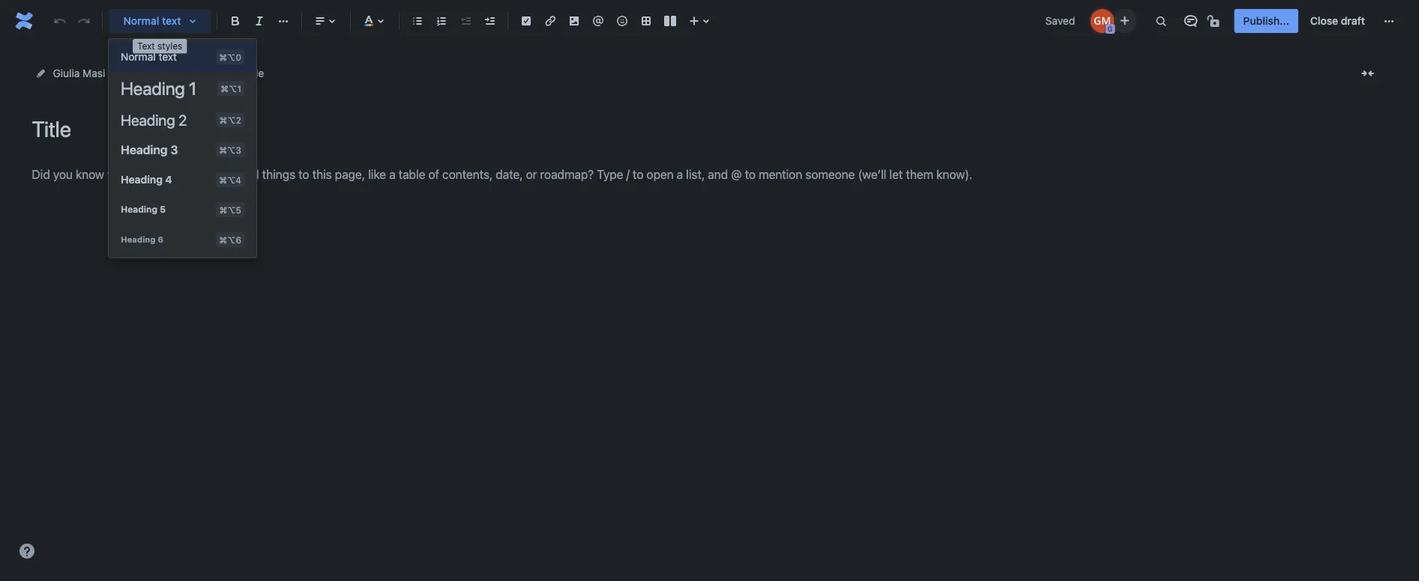 Task type: describe. For each thing, give the bounding box(es) containing it.
table image
[[637, 12, 655, 30]]

add
[[56, 94, 76, 106]]

2
[[179, 111, 187, 129]]

heading 1
[[121, 78, 197, 99]]

content link
[[123, 64, 162, 82]]

giulia
[[53, 67, 80, 79]]

italic ⌘i image
[[250, 12, 268, 30]]

no restrictions image
[[1206, 12, 1224, 30]]

action item image
[[517, 12, 535, 30]]

normal inside heading 1 group
[[121, 51, 156, 63]]

saved
[[1046, 15, 1075, 27]]

Give this page a title text field
[[32, 117, 1382, 142]]

mention image
[[589, 12, 607, 30]]

more formatting image
[[274, 12, 292, 30]]

1
[[189, 78, 197, 99]]

title
[[243, 67, 264, 79]]

numbered list ⌘⇧7 image
[[433, 12, 451, 30]]

normal text button
[[109, 4, 211, 37]]

publish... button
[[1235, 9, 1299, 33]]

text styles
[[137, 41, 182, 51]]

find and replace image
[[1152, 12, 1170, 30]]

styles
[[158, 41, 182, 51]]

heading for heading 4
[[121, 174, 163, 186]]

text inside dropdown button
[[162, 15, 181, 27]]

emoji image
[[613, 12, 631, 30]]

content
[[123, 67, 162, 79]]

4
[[165, 174, 172, 186]]

heading 2
[[121, 111, 187, 129]]

giulia masi
[[53, 67, 105, 79]]

heading for heading 5
[[121, 204, 157, 215]]

5
[[160, 204, 166, 215]]

bold ⌘b image
[[226, 12, 244, 30]]

align left image
[[311, 12, 329, 30]]

heading for heading 1
[[121, 78, 185, 99]]

giulia masi link
[[53, 64, 105, 82]]

link image
[[541, 12, 559, 30]]

close draft
[[1311, 15, 1365, 27]]

add emoji button
[[32, 91, 114, 109]]

redo ⌘⇧z image
[[75, 12, 93, 30]]

giulia masi image
[[1091, 9, 1115, 33]]

heading for heading 2
[[121, 111, 175, 129]]

text
[[137, 41, 155, 51]]

move this page image
[[35, 67, 47, 79]]

invite to edit image
[[1116, 12, 1134, 30]]

⌘⌥4
[[219, 175, 241, 185]]

text styles tooltip
[[133, 39, 187, 54]]

title link
[[243, 64, 264, 82]]

heading 6
[[121, 235, 163, 244]]



Task type: locate. For each thing, give the bounding box(es) containing it.
close draft button
[[1302, 9, 1374, 33]]

layouts image
[[661, 12, 679, 30]]

heading 3
[[121, 142, 178, 157]]

normal text up content
[[121, 51, 177, 63]]

⌘⌥3
[[219, 145, 241, 155]]

heading 5
[[121, 204, 166, 215]]

1 heading from the top
[[121, 78, 185, 99]]

⌘⌥6
[[219, 235, 241, 245]]

⌘⌥2
[[219, 115, 241, 125]]

⌘⌥5
[[219, 205, 241, 215]]

6 heading from the top
[[121, 235, 156, 244]]

3 heading from the top
[[121, 142, 168, 157]]

bullet list ⌘⇧8 image
[[409, 12, 427, 30]]

indent tab image
[[481, 12, 499, 30]]

comment icon image
[[1182, 12, 1200, 30]]

publish...
[[1244, 15, 1290, 27]]

help image
[[18, 543, 36, 561]]

heading left 4 at the left top of page
[[121, 174, 163, 186]]

add emoji
[[56, 94, 105, 106]]

heading 1 group
[[109, 42, 256, 255]]

6
[[158, 235, 163, 244]]

normal text inside heading 1 group
[[121, 51, 177, 63]]

confluence image
[[12, 9, 36, 33], [12, 9, 36, 33]]

add image, video, or file image
[[565, 12, 583, 30]]

heading for heading 3
[[121, 142, 168, 157]]

0 vertical spatial text
[[162, 15, 181, 27]]

heading for heading 6
[[121, 235, 156, 244]]

4 heading from the top
[[121, 174, 163, 186]]

1 vertical spatial text
[[159, 51, 177, 63]]

emoji
[[78, 94, 105, 106]]

heading 4
[[121, 174, 172, 186]]

heading up heading 2
[[121, 78, 185, 99]]

text right text
[[159, 51, 177, 63]]

⌘⌥0
[[219, 52, 241, 62]]

undo ⌘z image
[[51, 12, 69, 30]]

overview
[[180, 67, 225, 79]]

normal up text
[[123, 15, 159, 27]]

normal text up text
[[123, 15, 181, 27]]

1 vertical spatial normal text
[[121, 51, 177, 63]]

outdent ⇧tab image
[[457, 12, 475, 30]]

normal inside dropdown button
[[123, 15, 159, 27]]

overview link
[[180, 64, 225, 82]]

normal text inside dropdown button
[[123, 15, 181, 27]]

0 vertical spatial normal text
[[123, 15, 181, 27]]

close
[[1311, 15, 1339, 27]]

2 heading from the top
[[121, 111, 175, 129]]

heading left 3
[[121, 142, 168, 157]]

text
[[162, 15, 181, 27], [159, 51, 177, 63]]

more image
[[1380, 12, 1398, 30]]

heading left 5
[[121, 204, 157, 215]]

heading left the 6
[[121, 235, 156, 244]]

normal text
[[123, 15, 181, 27], [121, 51, 177, 63]]

heading up the heading 3
[[121, 111, 175, 129]]

5 heading from the top
[[121, 204, 157, 215]]

Main content area, start typing to enter text. text field
[[32, 164, 1382, 185]]

heading
[[121, 78, 185, 99], [121, 111, 175, 129], [121, 142, 168, 157], [121, 174, 163, 186], [121, 204, 157, 215], [121, 235, 156, 244]]

masi
[[83, 67, 105, 79]]

text up styles
[[162, 15, 181, 27]]

⌘⌥1
[[221, 83, 241, 94]]

0 vertical spatial normal
[[123, 15, 159, 27]]

1 vertical spatial normal
[[121, 51, 156, 63]]

draft
[[1341, 15, 1365, 27]]

3
[[170, 142, 178, 157]]

normal
[[123, 15, 159, 27], [121, 51, 156, 63]]

normal up content
[[121, 51, 156, 63]]

make page fixed-width image
[[1359, 64, 1377, 82]]

text inside heading 1 group
[[159, 51, 177, 63]]



Task type: vqa. For each thing, say whether or not it's contained in the screenshot.
the Content
yes



